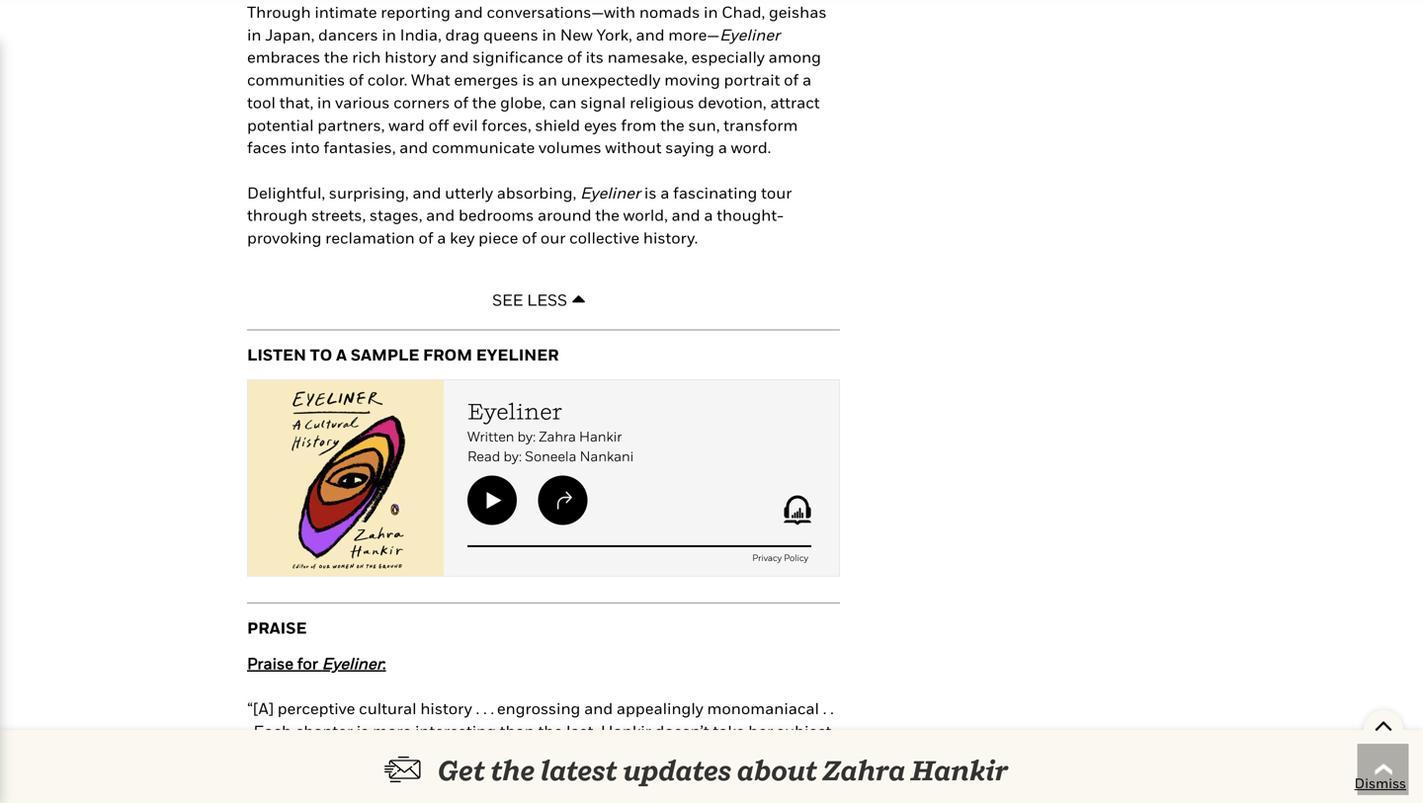 Task type: describe. For each thing, give the bounding box(es) containing it.
color.
[[368, 70, 408, 89]]

history.
[[644, 228, 698, 247]]

more
[[373, 722, 412, 741]]

with
[[595, 745, 627, 764]]

listen to a sample from eyeliner
[[247, 345, 559, 364]]

is a fascinating tour through streets, stages, and bedrooms around the world, and a thought- provoking reclamation of a key piece of our collective history.
[[247, 183, 792, 247]]

an inside "[a] perceptive cultural history . . . engrossing and appealingly monomaniacal . . . each chapter is more interesting than the last. hankir doesn't take her subject seriously; her history lessons are peppered with cultural references and good humor. the book is also a smoky-eye lover's paradise: an orgy of makeup rituals, of tips and tricks, of brands to try." —cat marnell,
[[688, 768, 707, 786]]

is left also
[[417, 768, 429, 786]]

a inside "[a] perceptive cultural history . . . engrossing and appealingly monomaniacal . . . each chapter is more interesting than the last. hankir doesn't take her subject seriously; her history lessons are peppered with cultural references and good humor. the book is also a smoky-eye lover's paradise: an orgy of makeup rituals, of tips and tricks, of brands to try." —cat marnell,
[[467, 768, 477, 786]]

get
[[438, 754, 486, 788]]

of down humor.
[[302, 790, 317, 804]]

partners,
[[318, 115, 385, 134]]

and up stages,
[[413, 183, 441, 202]]

good
[[247, 768, 285, 786]]

the down emerges
[[472, 93, 497, 112]]

the left rich
[[324, 48, 349, 66]]

and down delightful, surprising, and utterly absorbing, eyeliner
[[426, 206, 455, 225]]

humor.
[[289, 768, 341, 786]]

of right orgy
[[748, 768, 763, 786]]

is inside is a fascinating tour through streets, stages, and bedrooms around the world, and a thought- provoking reclamation of a key piece of our collective history.
[[645, 183, 657, 202]]

of down also
[[433, 790, 448, 804]]

and up the last.
[[585, 700, 613, 719]]

latest
[[541, 754, 618, 788]]

paradise:
[[616, 768, 685, 786]]

emerges
[[454, 70, 519, 89]]

tool
[[247, 93, 276, 112]]

tricks,
[[385, 790, 429, 804]]

shield
[[535, 115, 581, 134]]

among
[[769, 48, 822, 66]]

eyeliner inside eyeliner embraces the rich history and significance of its namesake, especially among communities of color. what emerges is an unexpectedly moving portrait of a tool that, in various corners of the globe, can signal religious devotion, attract potential partners, ward off evil forces, shield eyes from the sun, transform faces into fantasies, and communicate volumes without saying a word.
[[720, 25, 780, 44]]

is left more
[[357, 722, 369, 741]]

eyeliner up 'world,'
[[580, 183, 641, 202]]

a down fascinating
[[704, 206, 713, 225]]

marnell,
[[599, 790, 660, 804]]

monomaniacal
[[708, 700, 820, 719]]

word.
[[731, 138, 772, 157]]

evil
[[453, 115, 478, 134]]

lessons
[[433, 745, 490, 764]]

of left key at the left top of page
[[419, 228, 434, 247]]

that,
[[280, 93, 314, 112]]

0 vertical spatial her
[[749, 722, 773, 741]]

eyes
[[584, 115, 618, 134]]

:
[[383, 655, 386, 673]]

praise for eyeliner :
[[247, 655, 386, 673]]

lover's
[[565, 768, 613, 786]]

see less button
[[483, 280, 605, 310]]

updates
[[623, 754, 732, 788]]

2 . from the left
[[483, 700, 487, 719]]

volumes
[[539, 138, 602, 157]]

streets,
[[311, 206, 366, 225]]

try." —cat
[[526, 790, 595, 804]]

a left key at the left top of page
[[437, 228, 446, 247]]

than
[[500, 722, 535, 741]]

book
[[377, 768, 413, 786]]

transform
[[724, 115, 798, 134]]

into
[[291, 138, 320, 157]]

4 . from the left
[[831, 700, 834, 719]]

see
[[493, 291, 524, 309]]

especially
[[692, 48, 765, 66]]

an inside eyeliner embraces the rich history and significance of its namesake, especially among communities of color. what emerges is an unexpectedly moving portrait of a tool that, in various corners of the globe, can signal religious devotion, attract potential partners, ward off evil forces, shield eyes from the sun, transform faces into fantasies, and communicate volumes without saying a word.
[[539, 70, 558, 89]]

various
[[335, 93, 390, 112]]

around
[[538, 206, 592, 225]]

stages,
[[370, 206, 423, 225]]

eyeliner embraces the rich history and significance of its namesake, especially among communities of color. what emerges is an unexpectedly moving portrait of a tool that, in various corners of the globe, can signal religious devotion, attract potential partners, ward off evil forces, shield eyes from the sun, transform faces into fantasies, and communicate volumes without saying a word.
[[247, 25, 822, 157]]

hankir inside "[a] perceptive cultural history . . . engrossing and appealingly monomaniacal . . . each chapter is more interesting than the last. hankir doesn't take her subject seriously; her history lessons are peppered with cultural references and good humor. the book is also a smoky-eye lover's paradise: an orgy of makeup rituals, of tips and tricks, of brands to try." —cat marnell,
[[601, 722, 651, 741]]

1 . from the left
[[476, 700, 480, 719]]

chapter
[[295, 722, 353, 741]]

makeup
[[766, 768, 827, 786]]

see less
[[493, 291, 568, 309]]

rituals,
[[247, 790, 298, 804]]

last.
[[567, 722, 597, 741]]

to inside "[a] perceptive cultural history . . . engrossing and appealingly monomaniacal . . . each chapter is more interesting than the last. hankir doesn't take her subject seriously; her history lessons are peppered with cultural references and good humor. the book is also a smoky-eye lover's paradise: an orgy of makeup rituals, of tips and tricks, of brands to try." —cat marnell,
[[508, 790, 523, 804]]

orgy
[[711, 768, 744, 786]]

dismiss link
[[1355, 774, 1407, 794]]

the inside is a fascinating tour through streets, stages, and bedrooms around the world, and a thought- provoking reclamation of a key piece of our collective history.
[[596, 206, 620, 225]]

the inside "[a] perceptive cultural history . . . engrossing and appealingly monomaniacal . . . each chapter is more interesting than the last. hankir doesn't take her subject seriously; her history lessons are peppered with cultural references and good humor. the book is also a smoky-eye lover's paradise: an orgy of makeup rituals, of tips and tricks, of brands to try." —cat marnell,
[[539, 722, 563, 741]]

world,
[[624, 206, 668, 225]]

and up what
[[440, 48, 469, 66]]

of up 'various' in the left top of the page
[[349, 70, 364, 89]]

saying
[[666, 138, 715, 157]]

of up evil
[[454, 93, 469, 112]]

unexpectedly
[[561, 70, 661, 89]]

seriously;
[[275, 745, 346, 764]]

and down the ward
[[400, 138, 428, 157]]



Task type: locate. For each thing, give the bounding box(es) containing it.
1 horizontal spatial cultural
[[631, 745, 688, 764]]

the down religious
[[661, 115, 685, 134]]

listen
[[247, 345, 306, 364]]

cultural up paradise:
[[631, 745, 688, 764]]

and up "makeup" at the bottom right
[[775, 745, 803, 764]]

0 horizontal spatial an
[[539, 70, 558, 89]]

2 vertical spatial history
[[378, 745, 430, 764]]

without
[[606, 138, 662, 157]]

is up globe,
[[522, 70, 535, 89]]

forces,
[[482, 115, 532, 134]]

tips
[[321, 790, 349, 804]]

delightful,
[[247, 183, 325, 202]]

0 vertical spatial from
[[621, 115, 657, 134]]

sample
[[351, 345, 420, 364]]

praise for praise for eyeliner :
[[247, 655, 294, 673]]

. each
[[247, 722, 292, 741]]

0 horizontal spatial cultural
[[359, 700, 417, 719]]

of
[[567, 48, 582, 66], [349, 70, 364, 89], [784, 70, 799, 89], [454, 93, 469, 112], [419, 228, 434, 247], [522, 228, 537, 247], [748, 768, 763, 786], [302, 790, 317, 804], [433, 790, 448, 804]]

0 vertical spatial an
[[539, 70, 558, 89]]

eyeliner up especially
[[720, 25, 780, 44]]

.
[[476, 700, 480, 719], [483, 700, 487, 719], [823, 700, 827, 719], [831, 700, 834, 719]]

portrait
[[724, 70, 781, 89]]

and down the
[[352, 790, 381, 804]]

references
[[692, 745, 771, 764]]

eyeliner
[[720, 25, 780, 44], [580, 183, 641, 202], [476, 345, 559, 364], [322, 655, 383, 673]]

and up history.
[[672, 206, 701, 225]]

2 praise from the top
[[247, 655, 294, 673]]

communities
[[247, 70, 345, 89]]

hankir right the zahra at bottom
[[911, 754, 1009, 788]]

delightful, surprising, and utterly absorbing, eyeliner
[[247, 183, 645, 202]]

attract
[[771, 93, 820, 112]]

is
[[522, 70, 535, 89], [645, 183, 657, 202], [357, 722, 369, 741], [417, 768, 429, 786]]

globe,
[[501, 93, 546, 112]]

hankir up with
[[601, 722, 651, 741]]

in
[[317, 93, 332, 112]]

dismiss
[[1355, 776, 1407, 792]]

. engrossing
[[491, 700, 581, 719]]

absorbing,
[[497, 183, 577, 202]]

moving
[[665, 70, 721, 89]]

an up can
[[539, 70, 558, 89]]

0 vertical spatial hankir
[[601, 722, 651, 741]]

appealingly
[[617, 700, 704, 719]]

1 vertical spatial praise
[[247, 655, 294, 673]]

to
[[310, 345, 333, 364], [508, 790, 523, 804]]

her
[[749, 722, 773, 741], [350, 745, 374, 764]]

signal
[[581, 93, 626, 112]]

from right sample
[[423, 345, 473, 364]]

also
[[433, 768, 464, 786]]

the up the peppered
[[539, 722, 563, 741]]

0 vertical spatial praise
[[247, 619, 307, 638]]

the up collective
[[596, 206, 620, 225]]

her up the
[[350, 745, 374, 764]]

1 vertical spatial history
[[421, 700, 472, 719]]

a up 'world,'
[[661, 183, 670, 202]]

what
[[411, 70, 451, 89]]

of left our
[[522, 228, 537, 247]]

history up book
[[378, 745, 430, 764]]

praise left for
[[247, 655, 294, 673]]

interesting
[[415, 722, 496, 741]]

1 horizontal spatial from
[[621, 115, 657, 134]]

"[a] perceptive cultural history . . . engrossing and appealingly monomaniacal . . . each chapter is more interesting than the last. hankir doesn't take her subject seriously; her history lessons are peppered with cultural references and good humor. the book is also a smoky-eye lover's paradise: an orgy of makeup rituals, of tips and tricks, of brands to try." —cat marnell,
[[247, 700, 834, 804]]

a left word.
[[719, 138, 728, 157]]

a left sample
[[336, 345, 347, 364]]

its
[[586, 48, 604, 66]]

the left eye
[[491, 754, 535, 788]]

fantasies,
[[324, 138, 396, 157]]

1 praise from the top
[[247, 619, 307, 638]]

cultural
[[359, 700, 417, 719], [631, 745, 688, 764]]

0 horizontal spatial hankir
[[601, 722, 651, 741]]

to down smoky- in the bottom of the page
[[508, 790, 523, 804]]

devotion,
[[698, 93, 767, 112]]

of left its
[[567, 48, 582, 66]]

from inside eyeliner embraces the rich history and significance of its namesake, especially among communities of color. what emerges is an unexpectedly moving portrait of a tool that, in various corners of the globe, can signal religious devotion, attract potential partners, ward off evil forces, shield eyes from the sun, transform faces into fantasies, and communicate volumes without saying a word.
[[621, 115, 657, 134]]

about
[[737, 754, 818, 788]]

history up what
[[385, 48, 437, 66]]

cultural up more
[[359, 700, 417, 719]]

an left orgy
[[688, 768, 707, 786]]

1 horizontal spatial hankir
[[911, 754, 1009, 788]]

1 horizontal spatial to
[[508, 790, 523, 804]]

sun,
[[689, 115, 720, 134]]

1 vertical spatial from
[[423, 345, 473, 364]]

religious
[[630, 93, 695, 112]]

praise for praise
[[247, 619, 307, 638]]

brands
[[451, 790, 504, 804]]

collective
[[570, 228, 640, 247]]

0 horizontal spatial to
[[310, 345, 333, 364]]

expand/collapse sign up banner image
[[1375, 711, 1394, 741]]

0 vertical spatial to
[[310, 345, 333, 364]]

is up 'world,'
[[645, 183, 657, 202]]

doesn't
[[655, 722, 710, 741]]

reclamation
[[325, 228, 415, 247]]

provoking
[[247, 228, 322, 247]]

from up the "without" at the left of the page
[[621, 115, 657, 134]]

take
[[713, 722, 745, 741]]

of down among
[[784, 70, 799, 89]]

her down monomaniacal
[[749, 722, 773, 741]]

a up attract
[[803, 70, 812, 89]]

bedrooms
[[459, 206, 534, 225]]

history inside eyeliner embraces the rich history and significance of its namesake, especially among communities of color. what emerges is an unexpectedly moving portrait of a tool that, in various corners of the globe, can signal religious devotion, attract potential partners, ward off evil forces, shield eyes from the sun, transform faces into fantasies, and communicate volumes without saying a word.
[[385, 48, 437, 66]]

thought-
[[717, 206, 784, 225]]

praise up for
[[247, 619, 307, 638]]

utterly
[[445, 183, 493, 202]]

praise
[[247, 619, 307, 638], [247, 655, 294, 673]]

for
[[297, 655, 318, 673]]

piece
[[479, 228, 519, 247]]

0 vertical spatial cultural
[[359, 700, 417, 719]]

faces
[[247, 138, 287, 157]]

can
[[550, 93, 577, 112]]

"[a]
[[247, 700, 274, 719]]

off
[[429, 115, 449, 134]]

namesake,
[[608, 48, 688, 66]]

a up the brands
[[467, 768, 477, 786]]

1 vertical spatial hankir
[[911, 754, 1009, 788]]

key
[[450, 228, 475, 247]]

3 . from the left
[[823, 700, 827, 719]]

smoky-
[[480, 768, 536, 786]]

are
[[493, 745, 517, 764]]

less
[[527, 291, 568, 309]]

is inside eyeliner embraces the rich history and significance of its namesake, especially among communities of color. what emerges is an unexpectedly moving portrait of a tool that, in various corners of the globe, can signal religious devotion, attract potential partners, ward off evil forces, shield eyes from the sun, transform faces into fantasies, and communicate volumes without saying a word.
[[522, 70, 535, 89]]

tour
[[762, 183, 792, 202]]

peppered
[[521, 745, 592, 764]]

1 horizontal spatial an
[[688, 768, 707, 786]]

an
[[539, 70, 558, 89], [688, 768, 707, 786]]

significance
[[473, 48, 564, 66]]

1 horizontal spatial her
[[749, 722, 773, 741]]

corners
[[394, 93, 450, 112]]

1 vertical spatial her
[[350, 745, 374, 764]]

eyeliner right for
[[322, 655, 383, 673]]

our
[[541, 228, 566, 247]]

fascinating
[[674, 183, 758, 202]]

zahra
[[823, 754, 906, 788]]

to right listen
[[310, 345, 333, 364]]

surprising,
[[329, 183, 409, 202]]

1 vertical spatial cultural
[[631, 745, 688, 764]]

eyeliner down see
[[476, 345, 559, 364]]

embraces
[[247, 48, 321, 66]]

1 vertical spatial an
[[688, 768, 707, 786]]

potential
[[247, 115, 314, 134]]

0 vertical spatial history
[[385, 48, 437, 66]]

1 vertical spatial to
[[508, 790, 523, 804]]

get the latest updates about zahra hankir
[[438, 754, 1009, 788]]

and
[[440, 48, 469, 66], [400, 138, 428, 157], [413, 183, 441, 202], [426, 206, 455, 225], [672, 206, 701, 225], [585, 700, 613, 719], [775, 745, 803, 764], [352, 790, 381, 804]]

0 horizontal spatial from
[[423, 345, 473, 364]]

through
[[247, 206, 308, 225]]

0 horizontal spatial her
[[350, 745, 374, 764]]

perceptive
[[278, 700, 355, 719]]

history up interesting
[[421, 700, 472, 719]]



Task type: vqa. For each thing, say whether or not it's contained in the screenshot.
lessons
yes



